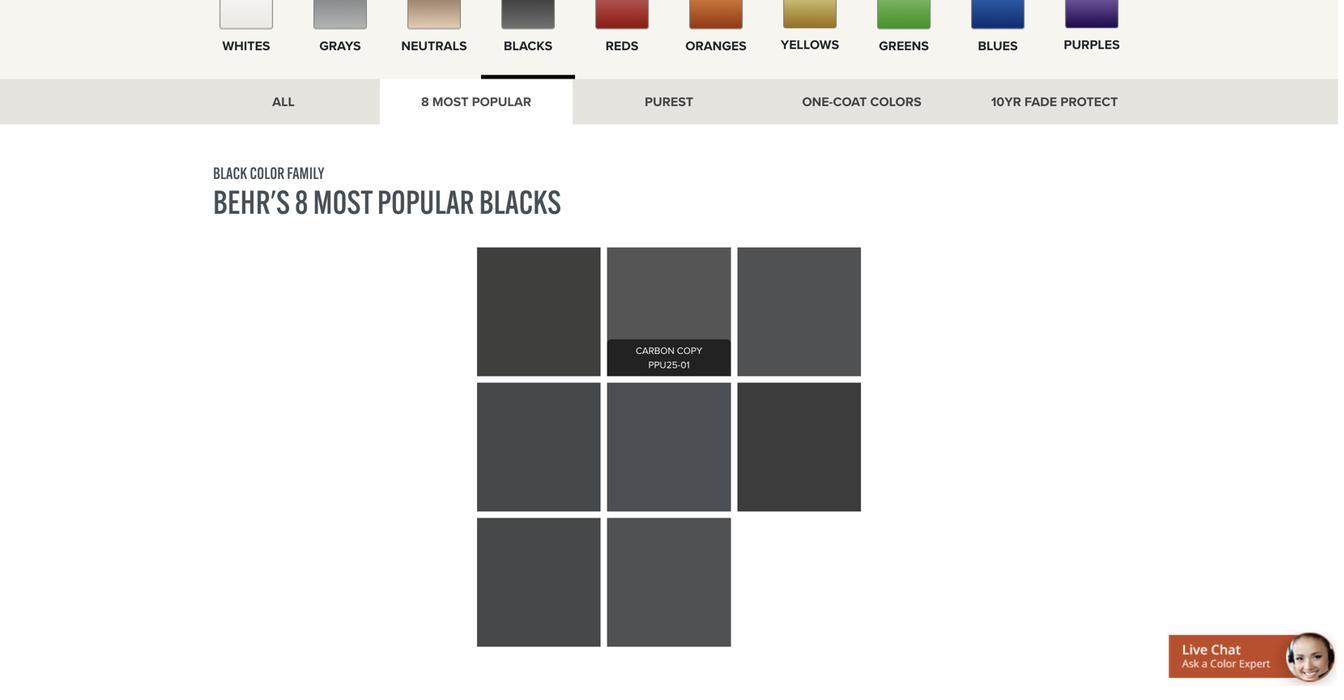 Task type: describe. For each thing, give the bounding box(es) containing it.
gray image
[[314, 0, 367, 29]]

black image
[[502, 0, 555, 29]]

blacks
[[479, 182, 561, 222]]

colors
[[871, 92, 922, 111]]

white image
[[220, 0, 273, 29]]

blues
[[978, 36, 1018, 55]]

greens
[[879, 36, 929, 55]]

ppu25-
[[649, 358, 681, 372]]

behr's
[[213, 182, 290, 222]]

neutrals
[[401, 36, 467, 55]]

neutral image
[[408, 0, 461, 29]]

protect
[[1061, 92, 1119, 111]]

red image
[[596, 0, 649, 29]]

fade
[[1025, 92, 1058, 111]]

purple image
[[1066, 0, 1119, 29]]

10yr
[[992, 92, 1022, 111]]

blacks
[[504, 36, 553, 55]]

most
[[433, 92, 469, 111]]

grays
[[320, 36, 361, 55]]

1 horizontal spatial 8
[[421, 92, 429, 111]]

01
[[681, 358, 690, 372]]

orange image
[[690, 0, 743, 29]]

oranges
[[686, 36, 747, 55]]

carbon copy ppu25-01
[[636, 343, 703, 372]]



Task type: vqa. For each thing, say whether or not it's contained in the screenshot.
gray image
yes



Task type: locate. For each thing, give the bounding box(es) containing it.
blue image
[[972, 0, 1025, 29]]

one-coat colors
[[803, 92, 922, 111]]

10yr fade protect
[[992, 92, 1119, 111]]

family
[[287, 163, 325, 183]]

1 vertical spatial 8
[[295, 182, 308, 222]]

live chat online image image
[[1169, 630, 1339, 686]]

black color family behr's 8 most popular blacks
[[213, 163, 561, 222]]

coat
[[833, 92, 867, 111]]

popular
[[472, 92, 532, 111]]

whites
[[222, 36, 270, 55]]

8 inside 'black color family behr's 8 most popular blacks'
[[295, 182, 308, 222]]

all
[[272, 92, 295, 111]]

0 vertical spatial 8
[[421, 92, 429, 111]]

most
[[313, 182, 373, 222]]

black
[[213, 163, 247, 183]]

color
[[250, 163, 285, 183]]

purples
[[1064, 35, 1120, 54]]

purest
[[645, 92, 694, 111]]

yellow image
[[784, 0, 837, 29]]

carbon
[[636, 343, 675, 358]]

popular
[[377, 182, 475, 222]]

8 most popular
[[421, 92, 532, 111]]

one-
[[803, 92, 833, 111]]

yellows
[[781, 35, 840, 54]]

green image
[[878, 0, 931, 29]]

8
[[421, 92, 429, 111], [295, 182, 308, 222]]

reds
[[606, 36, 639, 55]]

0 horizontal spatial 8
[[295, 182, 308, 222]]

copy
[[677, 343, 703, 358]]



